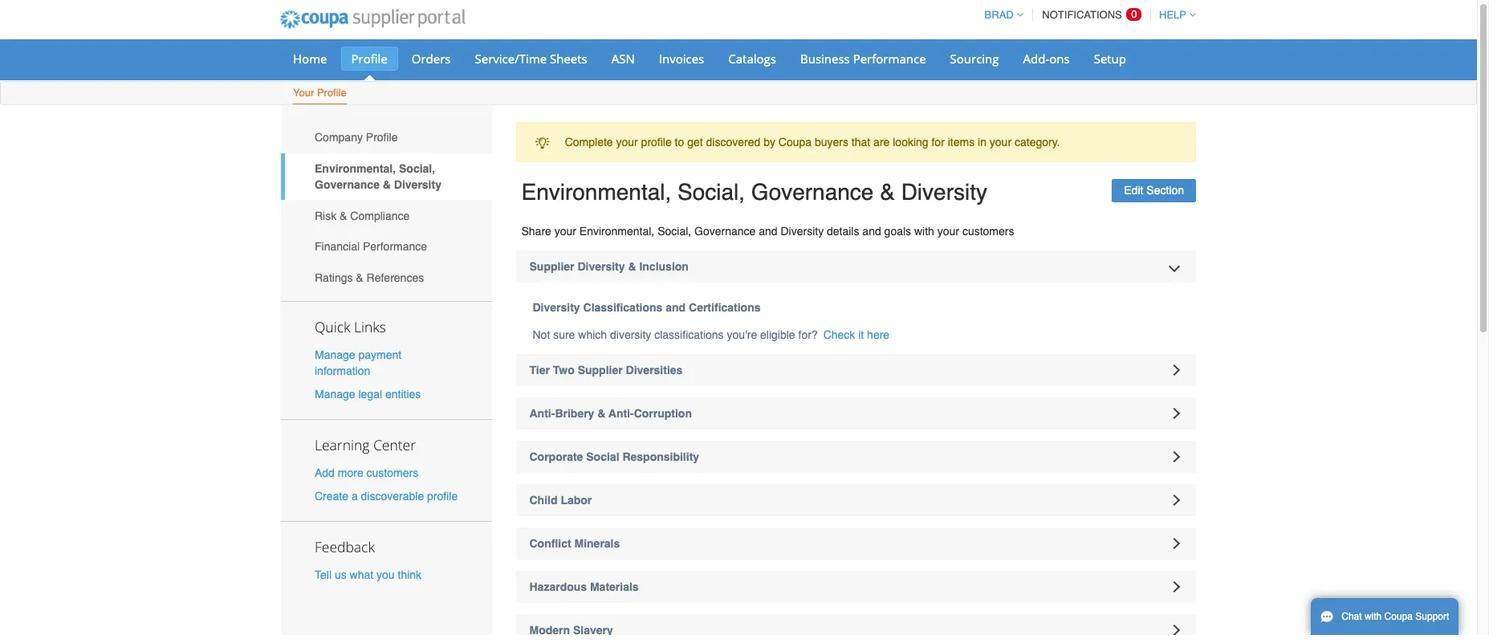 Task type: describe. For each thing, give the bounding box(es) containing it.
supplier diversity & inclusion
[[530, 260, 689, 273]]

2 anti- from the left
[[609, 407, 634, 420]]

tier two supplier diversities
[[530, 364, 683, 377]]

invoices link
[[649, 47, 715, 71]]

& inside heading
[[598, 407, 606, 420]]

coupa inside complete your profile to get discovered by coupa buyers that are looking for items in your category. alert
[[779, 136, 812, 149]]

& inside environmental, social, governance & diversity
[[383, 178, 391, 191]]

corporate social responsibility
[[530, 450, 699, 463]]

home link
[[283, 47, 338, 71]]

setup
[[1094, 51, 1127, 67]]

for?
[[799, 328, 818, 341]]

2 horizontal spatial and
[[863, 225, 881, 238]]

tell us what you think
[[315, 569, 422, 582]]

governance up certifications at top
[[695, 225, 756, 238]]

ratings & references
[[315, 271, 424, 284]]

diversity left details
[[781, 225, 824, 238]]

hazardous materials
[[530, 581, 639, 593]]

service/time
[[475, 51, 547, 67]]

child labor
[[530, 494, 592, 507]]

us
[[335, 569, 347, 582]]

classifications
[[583, 301, 663, 314]]

think
[[398, 569, 422, 582]]

hazardous materials heading
[[516, 571, 1196, 603]]

& up goals
[[880, 179, 895, 205]]

your right "share"
[[555, 225, 577, 238]]

profile inside profile link
[[351, 51, 388, 67]]

add
[[315, 466, 335, 479]]

coupa inside chat with coupa support button
[[1385, 611, 1413, 622]]

0 horizontal spatial and
[[666, 301, 686, 314]]

it
[[859, 328, 864, 341]]

your profile link
[[292, 84, 347, 104]]

your right goals
[[938, 225, 960, 238]]

chat with coupa support button
[[1311, 598, 1459, 635]]

asn
[[612, 51, 635, 67]]

certifications
[[689, 301, 761, 314]]

links
[[354, 317, 386, 336]]

financial performance link
[[281, 231, 492, 262]]

chat
[[1342, 611, 1362, 622]]

& right ratings on the left of the page
[[356, 271, 364, 284]]

risk & compliance
[[315, 209, 410, 222]]

profile link
[[341, 47, 398, 71]]

materials
[[590, 581, 639, 593]]

get
[[688, 136, 703, 149]]

sourcing
[[950, 51, 999, 67]]

anti-bribery & anti-corruption
[[530, 407, 692, 420]]

environmental, social, governance & diversity link
[[281, 153, 492, 200]]

& right risk
[[340, 209, 347, 222]]

governance up details
[[751, 179, 874, 205]]

1 vertical spatial customers
[[367, 466, 418, 479]]

quick links
[[315, 317, 386, 336]]

add more customers link
[[315, 466, 418, 479]]

sourcing link
[[940, 47, 1010, 71]]

business performance link
[[790, 47, 937, 71]]

0
[[1132, 8, 1137, 20]]

manage payment information
[[315, 348, 402, 377]]

social, inside environmental, social, governance & diversity
[[399, 162, 435, 175]]

looking
[[893, 136, 929, 149]]

discoverable
[[361, 490, 424, 503]]

brad link
[[978, 9, 1024, 21]]

performance for financial performance
[[363, 240, 427, 253]]

company profile
[[315, 131, 398, 144]]

profile for your profile
[[317, 87, 347, 99]]

for
[[932, 136, 945, 149]]

business performance
[[801, 51, 926, 67]]

company profile link
[[281, 122, 492, 153]]

service/time sheets link
[[465, 47, 598, 71]]

business
[[801, 51, 850, 67]]

tier two supplier diversities heading
[[516, 354, 1196, 386]]

diversity
[[610, 328, 651, 341]]

compliance
[[350, 209, 410, 222]]

navigation containing notifications 0
[[978, 0, 1196, 31]]

to
[[675, 136, 684, 149]]

payment
[[359, 348, 402, 361]]

complete your profile to get discovered by coupa buyers that are looking for items in your category. alert
[[516, 122, 1196, 163]]

1 anti- from the left
[[530, 407, 555, 420]]

diversity up sure
[[533, 301, 580, 314]]

add-ons
[[1023, 51, 1070, 67]]

your right in
[[990, 136, 1012, 149]]

profile for company profile
[[366, 131, 398, 144]]

help
[[1160, 9, 1187, 21]]

asn link
[[601, 47, 645, 71]]

buyers
[[815, 136, 849, 149]]

corruption
[[634, 407, 692, 420]]

orders link
[[401, 47, 461, 71]]

tell
[[315, 569, 332, 582]]

legal
[[359, 388, 382, 401]]

entities
[[385, 388, 421, 401]]

supplier diversity & inclusion heading
[[516, 251, 1196, 283]]

bribery
[[555, 407, 595, 420]]

environmental, social, governance & diversity inside "link"
[[315, 162, 442, 191]]

1 horizontal spatial environmental, social, governance & diversity
[[522, 179, 988, 205]]

check
[[824, 328, 855, 341]]

manage legal entities link
[[315, 388, 421, 401]]

risk
[[315, 209, 337, 222]]

add more customers
[[315, 466, 418, 479]]

category.
[[1015, 136, 1060, 149]]

add-
[[1023, 51, 1050, 67]]

quick
[[315, 317, 350, 336]]

by
[[764, 136, 776, 149]]

manage legal entities
[[315, 388, 421, 401]]



Task type: vqa. For each thing, say whether or not it's contained in the screenshot.
'&' inside the Risk & Compliance link
no



Task type: locate. For each thing, give the bounding box(es) containing it.
0 horizontal spatial environmental, social, governance & diversity
[[315, 162, 442, 191]]

2 manage from the top
[[315, 388, 355, 401]]

manage
[[315, 348, 355, 361], [315, 388, 355, 401]]

notifications
[[1043, 9, 1122, 21]]

profile up environmental, social, governance & diversity "link"
[[366, 131, 398, 144]]

service/time sheets
[[475, 51, 588, 67]]

diversity up classifications
[[578, 260, 625, 273]]

more
[[338, 466, 364, 479]]

and left goals
[[863, 225, 881, 238]]

1 horizontal spatial with
[[1365, 611, 1382, 622]]

and
[[759, 225, 778, 238], [863, 225, 881, 238], [666, 301, 686, 314]]

coupa supplier portal image
[[269, 0, 476, 39]]

diversities
[[626, 364, 683, 377]]

& left inclusion
[[628, 260, 636, 273]]

complete
[[565, 136, 613, 149]]

that
[[852, 136, 871, 149]]

& right bribery on the bottom left
[[598, 407, 606, 420]]

environmental, down complete
[[522, 179, 672, 205]]

environmental, inside environmental, social, governance & diversity
[[315, 162, 396, 175]]

environmental, up supplier diversity & inclusion
[[580, 225, 655, 238]]

diversity
[[394, 178, 442, 191], [901, 179, 988, 205], [781, 225, 824, 238], [578, 260, 625, 273], [533, 301, 580, 314]]

0 horizontal spatial with
[[915, 225, 935, 238]]

social, down get
[[678, 179, 745, 205]]

1 manage from the top
[[315, 348, 355, 361]]

child labor heading
[[516, 484, 1196, 516]]

performance up references
[[363, 240, 427, 253]]

1 horizontal spatial coupa
[[1385, 611, 1413, 622]]

your
[[293, 87, 314, 99]]

add-ons link
[[1013, 47, 1081, 71]]

0 horizontal spatial supplier
[[530, 260, 575, 273]]

governance inside environmental, social, governance & diversity
[[315, 178, 380, 191]]

are
[[874, 136, 890, 149]]

learning center
[[315, 435, 416, 454]]

diversity down the for
[[901, 179, 988, 205]]

setup link
[[1084, 47, 1137, 71]]

in
[[978, 136, 987, 149]]

discovered
[[706, 136, 761, 149]]

hazardous materials button
[[516, 571, 1196, 603]]

2 vertical spatial profile
[[366, 131, 398, 144]]

profile down coupa supplier portal image
[[351, 51, 388, 67]]

manage for manage legal entities
[[315, 388, 355, 401]]

share
[[522, 225, 552, 238]]

0 vertical spatial performance
[[853, 51, 926, 67]]

1 vertical spatial with
[[1365, 611, 1382, 622]]

profile left to
[[641, 136, 672, 149]]

coupa left support
[[1385, 611, 1413, 622]]

0 horizontal spatial performance
[[363, 240, 427, 253]]

with inside button
[[1365, 611, 1382, 622]]

profile inside alert
[[641, 136, 672, 149]]

what
[[350, 569, 374, 582]]

tier two supplier diversities button
[[516, 354, 1196, 386]]

performance right business
[[853, 51, 926, 67]]

ons
[[1050, 51, 1070, 67]]

0 vertical spatial environmental,
[[315, 162, 396, 175]]

manage payment information link
[[315, 348, 402, 377]]

1 horizontal spatial profile
[[641, 136, 672, 149]]

company
[[315, 131, 363, 144]]

create a discoverable profile
[[315, 490, 458, 503]]

create
[[315, 490, 349, 503]]

items
[[948, 136, 975, 149]]

0 vertical spatial customers
[[963, 225, 1015, 238]]

goals
[[885, 225, 911, 238]]

1 vertical spatial manage
[[315, 388, 355, 401]]

a
[[352, 490, 358, 503]]

two
[[553, 364, 575, 377]]

diversity up risk & compliance link
[[394, 178, 442, 191]]

here
[[867, 328, 890, 341]]

you
[[377, 569, 395, 582]]

inclusion
[[640, 260, 689, 273]]

learning
[[315, 435, 370, 454]]

1 vertical spatial coupa
[[1385, 611, 1413, 622]]

profile
[[351, 51, 388, 67], [317, 87, 347, 99], [366, 131, 398, 144]]

diversity classifications and certifications
[[533, 301, 761, 314]]

performance for business performance
[[853, 51, 926, 67]]

coupa
[[779, 136, 812, 149], [1385, 611, 1413, 622]]

governance
[[315, 178, 380, 191], [751, 179, 874, 205], [695, 225, 756, 238]]

eligible
[[760, 328, 795, 341]]

supplier down "share"
[[530, 260, 575, 273]]

1 horizontal spatial performance
[[853, 51, 926, 67]]

manage down information
[[315, 388, 355, 401]]

anti-bribery & anti-corruption heading
[[516, 397, 1196, 430]]

0 vertical spatial profile
[[641, 136, 672, 149]]

social, down company profile link
[[399, 162, 435, 175]]

supplier down which on the left bottom of page
[[578, 364, 623, 377]]

&
[[383, 178, 391, 191], [880, 179, 895, 205], [340, 209, 347, 222], [628, 260, 636, 273], [356, 271, 364, 284], [598, 407, 606, 420]]

navigation
[[978, 0, 1196, 31]]

feedback
[[315, 537, 375, 557]]

chat with coupa support
[[1342, 611, 1450, 622]]

environmental,
[[315, 162, 396, 175], [522, 179, 672, 205], [580, 225, 655, 238]]

governance up "risk & compliance"
[[315, 178, 380, 191]]

0 vertical spatial manage
[[315, 348, 355, 361]]

1 horizontal spatial customers
[[963, 225, 1015, 238]]

corporate social responsibility heading
[[516, 441, 1196, 473]]

heading
[[516, 614, 1196, 635]]

manage inside manage payment information
[[315, 348, 355, 361]]

manage for manage payment information
[[315, 348, 355, 361]]

profile right your
[[317, 87, 347, 99]]

profile
[[641, 136, 672, 149], [427, 490, 458, 503]]

information
[[315, 364, 370, 377]]

sheets
[[550, 51, 588, 67]]

create a discoverable profile link
[[315, 490, 458, 503]]

0 horizontal spatial profile
[[427, 490, 458, 503]]

1 horizontal spatial and
[[759, 225, 778, 238]]

manage up information
[[315, 348, 355, 361]]

profile inside company profile link
[[366, 131, 398, 144]]

anti- up the corporate social responsibility
[[609, 407, 634, 420]]

0 vertical spatial coupa
[[779, 136, 812, 149]]

your profile
[[293, 87, 347, 99]]

risk & compliance link
[[281, 200, 492, 231]]

environmental, down company profile
[[315, 162, 396, 175]]

environmental, social, governance & diversity up compliance at the left of the page
[[315, 162, 442, 191]]

2 vertical spatial environmental,
[[580, 225, 655, 238]]

diversity inside "link"
[[394, 178, 442, 191]]

conflict minerals
[[530, 537, 620, 550]]

minerals
[[575, 537, 620, 550]]

edit
[[1124, 184, 1144, 197]]

profile inside the your profile link
[[317, 87, 347, 99]]

section
[[1147, 184, 1184, 197]]

1 vertical spatial performance
[[363, 240, 427, 253]]

supplier inside "heading"
[[578, 364, 623, 377]]

you're
[[727, 328, 757, 341]]

not sure which diversity classifications you're eligible for? check it here
[[533, 328, 890, 341]]

supplier inside heading
[[530, 260, 575, 273]]

social
[[586, 450, 620, 463]]

conflict minerals heading
[[516, 528, 1196, 560]]

center
[[373, 435, 416, 454]]

details
[[827, 225, 860, 238]]

0 vertical spatial with
[[915, 225, 935, 238]]

0 vertical spatial social,
[[399, 162, 435, 175]]

corporate social responsibility button
[[516, 441, 1196, 473]]

& inside heading
[[628, 260, 636, 273]]

with right chat
[[1365, 611, 1382, 622]]

support
[[1416, 611, 1450, 622]]

0 horizontal spatial customers
[[367, 466, 418, 479]]

supplier diversity & inclusion button
[[516, 251, 1196, 283]]

profile right discoverable
[[427, 490, 458, 503]]

sure
[[553, 328, 575, 341]]

with right goals
[[915, 225, 935, 238]]

2 vertical spatial social,
[[658, 225, 692, 238]]

financial
[[315, 240, 360, 253]]

child labor button
[[516, 484, 1196, 516]]

catalogs link
[[718, 47, 787, 71]]

responsibility
[[623, 450, 699, 463]]

classifications
[[655, 328, 724, 341]]

1 vertical spatial environmental,
[[522, 179, 672, 205]]

conflict
[[530, 537, 571, 550]]

social, up inclusion
[[658, 225, 692, 238]]

environmental, social, governance & diversity up share your environmental, social, governance and diversity details and goals with your customers
[[522, 179, 988, 205]]

0 horizontal spatial anti-
[[530, 407, 555, 420]]

edit section
[[1124, 184, 1184, 197]]

supplier
[[530, 260, 575, 273], [578, 364, 623, 377]]

& up risk & compliance link
[[383, 178, 391, 191]]

edit section link
[[1112, 179, 1196, 202]]

1 vertical spatial social,
[[678, 179, 745, 205]]

and left details
[[759, 225, 778, 238]]

0 vertical spatial supplier
[[530, 260, 575, 273]]

anti- down tier
[[530, 407, 555, 420]]

0 vertical spatial profile
[[351, 51, 388, 67]]

1 vertical spatial profile
[[427, 490, 458, 503]]

conflict minerals button
[[516, 528, 1196, 560]]

1 horizontal spatial anti-
[[609, 407, 634, 420]]

1 vertical spatial supplier
[[578, 364, 623, 377]]

1 vertical spatial profile
[[317, 87, 347, 99]]

performance inside "link"
[[853, 51, 926, 67]]

not
[[533, 328, 550, 341]]

0 horizontal spatial coupa
[[779, 136, 812, 149]]

coupa right 'by'
[[779, 136, 812, 149]]

your right complete
[[616, 136, 638, 149]]

and up classifications
[[666, 301, 686, 314]]

diversity inside dropdown button
[[578, 260, 625, 273]]

1 horizontal spatial supplier
[[578, 364, 623, 377]]



